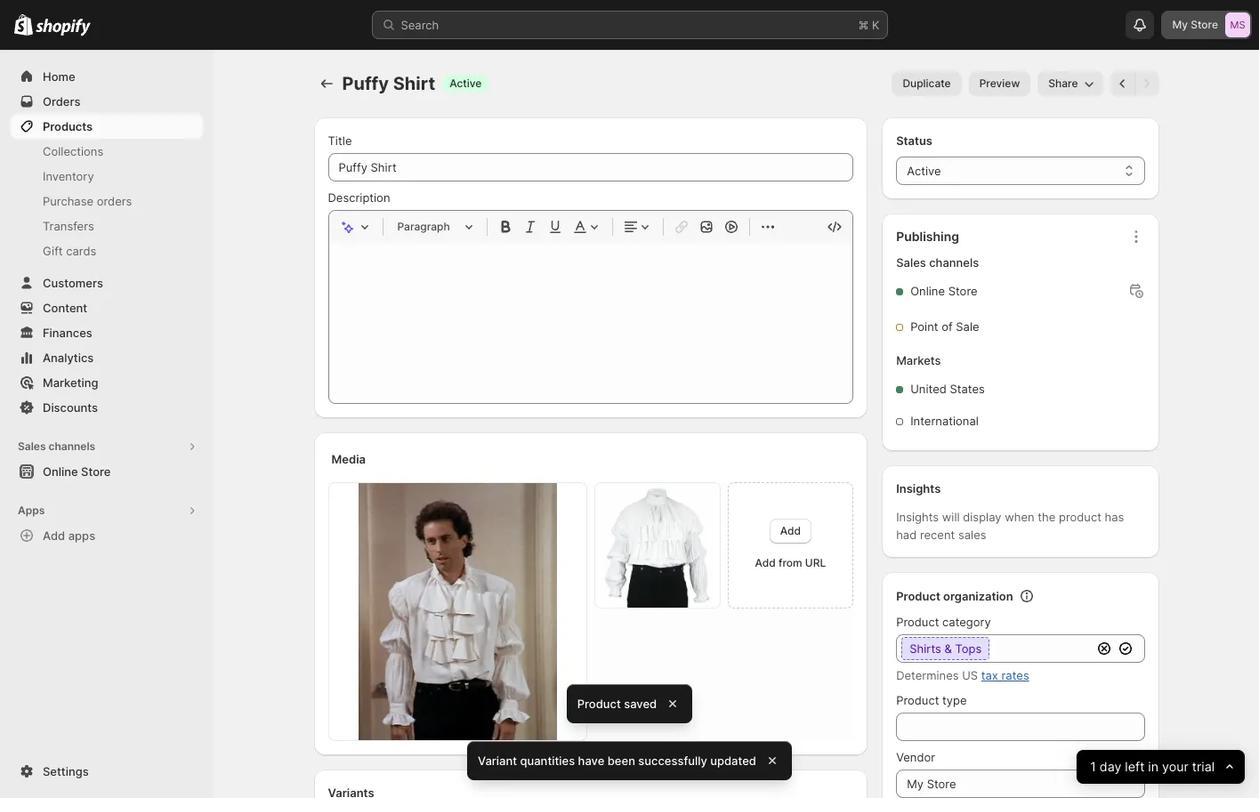 Task type: describe. For each thing, give the bounding box(es) containing it.
product organization
[[897, 589, 1014, 604]]

apps
[[68, 529, 95, 543]]

online store button
[[0, 459, 214, 484]]

url
[[805, 556, 826, 570]]

united states
[[911, 382, 985, 396]]

1 horizontal spatial store
[[949, 284, 978, 298]]

2 horizontal spatial store
[[1191, 18, 1219, 31]]

1 horizontal spatial sales
[[897, 255, 926, 270]]

marketing
[[43, 376, 98, 390]]

preview
[[980, 77, 1020, 90]]

shirt
[[393, 73, 435, 94]]

content link
[[11, 296, 203, 320]]

⌘ k
[[859, 18, 880, 32]]

finances link
[[11, 320, 203, 345]]

orders link
[[11, 89, 203, 114]]

add for add
[[780, 524, 801, 537]]

updated
[[710, 754, 757, 768]]

add apps button
[[11, 523, 203, 548]]

collections
[[43, 144, 103, 158]]

vendor
[[897, 750, 936, 765]]

add from url button
[[755, 556, 826, 570]]

preview button
[[969, 71, 1031, 96]]

insights for insights will display when the product has had recent sales
[[897, 510, 939, 524]]

category
[[943, 615, 991, 629]]

day
[[1100, 759, 1122, 775]]

sale
[[956, 320, 980, 334]]

add button
[[770, 519, 812, 544]]

product saved
[[578, 697, 657, 711]]

share
[[1049, 77, 1078, 90]]

0 horizontal spatial shopify image
[[14, 14, 33, 36]]

product type
[[897, 693, 967, 708]]

left
[[1125, 759, 1145, 775]]

orders
[[97, 194, 132, 208]]

gift
[[43, 244, 63, 258]]

1
[[1090, 759, 1096, 775]]

point of sale
[[911, 320, 980, 334]]

in
[[1148, 759, 1159, 775]]

1 day left in your trial button
[[1077, 750, 1245, 784]]

1 horizontal spatial online store
[[911, 284, 978, 298]]

international
[[911, 414, 979, 428]]

analytics
[[43, 351, 94, 365]]

Product category text field
[[897, 635, 1092, 663]]

determines
[[897, 668, 959, 683]]

product for product organization
[[897, 589, 941, 604]]

my store
[[1173, 18, 1219, 31]]

have
[[578, 754, 605, 768]]

trial
[[1192, 759, 1215, 775]]

share button
[[1038, 71, 1103, 96]]

my store image
[[1226, 12, 1251, 37]]

1 horizontal spatial channels
[[929, 255, 979, 270]]

description
[[328, 190, 390, 205]]

us
[[962, 668, 978, 683]]

quantities
[[520, 754, 575, 768]]

add for add from url
[[755, 556, 776, 570]]

organization
[[944, 589, 1014, 604]]

online store link
[[11, 459, 203, 484]]

cards
[[66, 244, 96, 258]]

states
[[950, 382, 985, 396]]

my
[[1173, 18, 1188, 31]]

Product type text field
[[897, 713, 1145, 741]]

display
[[963, 510, 1002, 524]]

inventory
[[43, 169, 94, 183]]

tax
[[982, 668, 999, 683]]

analytics link
[[11, 345, 203, 370]]

has
[[1105, 510, 1125, 524]]

product for product saved
[[578, 697, 621, 711]]

your
[[1162, 759, 1189, 775]]

sales inside button
[[18, 440, 46, 453]]

been
[[608, 754, 635, 768]]

Title text field
[[328, 153, 854, 182]]

settings
[[43, 765, 89, 779]]

inventory link
[[11, 164, 203, 189]]



Task type: locate. For each thing, give the bounding box(es) containing it.
0 vertical spatial active
[[450, 77, 482, 90]]

product
[[1059, 510, 1102, 524]]

transfers link
[[11, 214, 203, 239]]

0 horizontal spatial add
[[43, 529, 65, 543]]

customers link
[[11, 271, 203, 296]]

customers
[[43, 276, 103, 290]]

k
[[872, 18, 880, 32]]

add
[[780, 524, 801, 537], [43, 529, 65, 543], [755, 556, 776, 570]]

1 horizontal spatial sales channels
[[897, 255, 979, 270]]

1 horizontal spatial online
[[911, 284, 945, 298]]

point
[[911, 320, 939, 334]]

2 vertical spatial store
[[81, 465, 111, 479]]

channels down discounts
[[48, 440, 95, 453]]

successfully
[[639, 754, 707, 768]]

had
[[897, 528, 917, 542]]

discounts link
[[11, 395, 203, 420]]

product
[[897, 589, 941, 604], [897, 615, 939, 629], [897, 693, 939, 708], [578, 697, 621, 711]]

store right my
[[1191, 18, 1219, 31]]

0 horizontal spatial sales channels
[[18, 440, 95, 453]]

store down sales channels button
[[81, 465, 111, 479]]

product down the product organization
[[897, 615, 939, 629]]

1 horizontal spatial add
[[755, 556, 776, 570]]

status
[[897, 134, 933, 148]]

discounts
[[43, 401, 98, 415]]

shopify image
[[14, 14, 33, 36], [36, 18, 91, 36]]

1 horizontal spatial shopify image
[[36, 18, 91, 36]]

online store inside button
[[43, 465, 111, 479]]

apps
[[18, 504, 45, 517]]

paragraph
[[397, 220, 450, 233]]

0 horizontal spatial online store
[[43, 465, 111, 479]]

product up product category
[[897, 589, 941, 604]]

active right shirt
[[450, 77, 482, 90]]

finances
[[43, 326, 92, 340]]

0 vertical spatial sales
[[897, 255, 926, 270]]

purchase
[[43, 194, 94, 208]]

product for product category
[[897, 615, 939, 629]]

0 vertical spatial online
[[911, 284, 945, 298]]

1 vertical spatial channels
[[48, 440, 95, 453]]

0 vertical spatial online store
[[911, 284, 978, 298]]

0 vertical spatial insights
[[897, 482, 941, 496]]

online store up point of sale
[[911, 284, 978, 298]]

tax rates link
[[982, 668, 1030, 683]]

paragraph button
[[390, 216, 479, 238]]

product left saved
[[578, 697, 621, 711]]

marketing link
[[11, 370, 203, 395]]

transfers
[[43, 219, 94, 233]]

online up point
[[911, 284, 945, 298]]

channels inside button
[[48, 440, 95, 453]]

1 horizontal spatial active
[[907, 164, 941, 178]]

products link
[[11, 114, 203, 139]]

determines us tax rates
[[897, 668, 1030, 683]]

add apps
[[43, 529, 95, 543]]

orders
[[43, 94, 81, 109]]

1 vertical spatial sales channels
[[18, 440, 95, 453]]

puffy
[[342, 73, 389, 94]]

add for add apps
[[43, 529, 65, 543]]

add inside add button
[[780, 524, 801, 537]]

online store
[[911, 284, 978, 298], [43, 465, 111, 479]]

online store down sales channels button
[[43, 465, 111, 479]]

home link
[[11, 64, 203, 89]]

purchase orders
[[43, 194, 132, 208]]

duplicate button
[[892, 71, 962, 96]]

publishing
[[897, 229, 960, 244]]

0 horizontal spatial sales
[[18, 440, 46, 453]]

united
[[911, 382, 947, 396]]

products
[[43, 119, 93, 134]]

sales channels down discounts
[[18, 440, 95, 453]]

next image
[[1138, 75, 1156, 93]]

media
[[332, 452, 366, 466]]

0 horizontal spatial active
[[450, 77, 482, 90]]

store
[[1191, 18, 1219, 31], [949, 284, 978, 298], [81, 465, 111, 479]]

product down determines
[[897, 693, 939, 708]]

sales channels inside sales channels button
[[18, 440, 95, 453]]

2 horizontal spatial add
[[780, 524, 801, 537]]

sales
[[959, 528, 987, 542]]

insights
[[897, 482, 941, 496], [897, 510, 939, 524]]

will
[[942, 510, 960, 524]]

0 vertical spatial sales channels
[[897, 255, 979, 270]]

duplicate
[[903, 77, 951, 90]]

store inside online store link
[[81, 465, 111, 479]]

content
[[43, 301, 87, 315]]

recent
[[920, 528, 955, 542]]

product for product type
[[897, 693, 939, 708]]

puffy shirt
[[342, 73, 435, 94]]

channels down the publishing
[[929, 255, 979, 270]]

active for status
[[907, 164, 941, 178]]

search
[[401, 18, 439, 32]]

sales channels down the publishing
[[897, 255, 979, 270]]

2 insights from the top
[[897, 510, 939, 524]]

sales
[[897, 255, 926, 270], [18, 440, 46, 453]]

1 vertical spatial active
[[907, 164, 941, 178]]

online up apps
[[43, 465, 78, 479]]

add left apps
[[43, 529, 65, 543]]

variant
[[478, 754, 517, 768]]

store up sale
[[949, 284, 978, 298]]

1 vertical spatial sales
[[18, 440, 46, 453]]

1 vertical spatial online store
[[43, 465, 111, 479]]

title
[[328, 134, 352, 148]]

collections link
[[11, 139, 203, 164]]

add left the from at the bottom of the page
[[755, 556, 776, 570]]

⌘
[[859, 18, 869, 32]]

0 vertical spatial store
[[1191, 18, 1219, 31]]

insights for insights
[[897, 482, 941, 496]]

sales down the publishing
[[897, 255, 926, 270]]

gift cards link
[[11, 239, 203, 263]]

sales channels button
[[11, 434, 203, 459]]

1 insights from the top
[[897, 482, 941, 496]]

add up add from url button
[[780, 524, 801, 537]]

online inside button
[[43, 465, 78, 479]]

1 vertical spatial store
[[949, 284, 978, 298]]

channels
[[929, 255, 979, 270], [48, 440, 95, 453]]

active down status
[[907, 164, 941, 178]]

add inside add apps button
[[43, 529, 65, 543]]

1 day left in your trial
[[1090, 759, 1215, 775]]

Vendor text field
[[897, 770, 1145, 798]]

online
[[911, 284, 945, 298], [43, 465, 78, 479]]

rates
[[1002, 668, 1030, 683]]

sales down discounts
[[18, 440, 46, 453]]

1 vertical spatial insights
[[897, 510, 939, 524]]

insights will display when the product has had recent sales
[[897, 510, 1125, 542]]

saved
[[624, 697, 657, 711]]

gift cards
[[43, 244, 96, 258]]

0 vertical spatial channels
[[929, 255, 979, 270]]

0 horizontal spatial channels
[[48, 440, 95, 453]]

when
[[1005, 510, 1035, 524]]

0 horizontal spatial store
[[81, 465, 111, 479]]

apps button
[[11, 498, 203, 523]]

insights inside insights will display when the product has had recent sales
[[897, 510, 939, 524]]

from
[[779, 556, 803, 570]]

product category
[[897, 615, 991, 629]]

0 horizontal spatial online
[[43, 465, 78, 479]]

variant quantities have been successfully updated
[[478, 754, 757, 768]]

active for puffy shirt
[[450, 77, 482, 90]]

purchase orders link
[[11, 189, 203, 214]]

type
[[943, 693, 967, 708]]

settings link
[[11, 759, 203, 784]]

1 vertical spatial online
[[43, 465, 78, 479]]

the
[[1038, 510, 1056, 524]]



